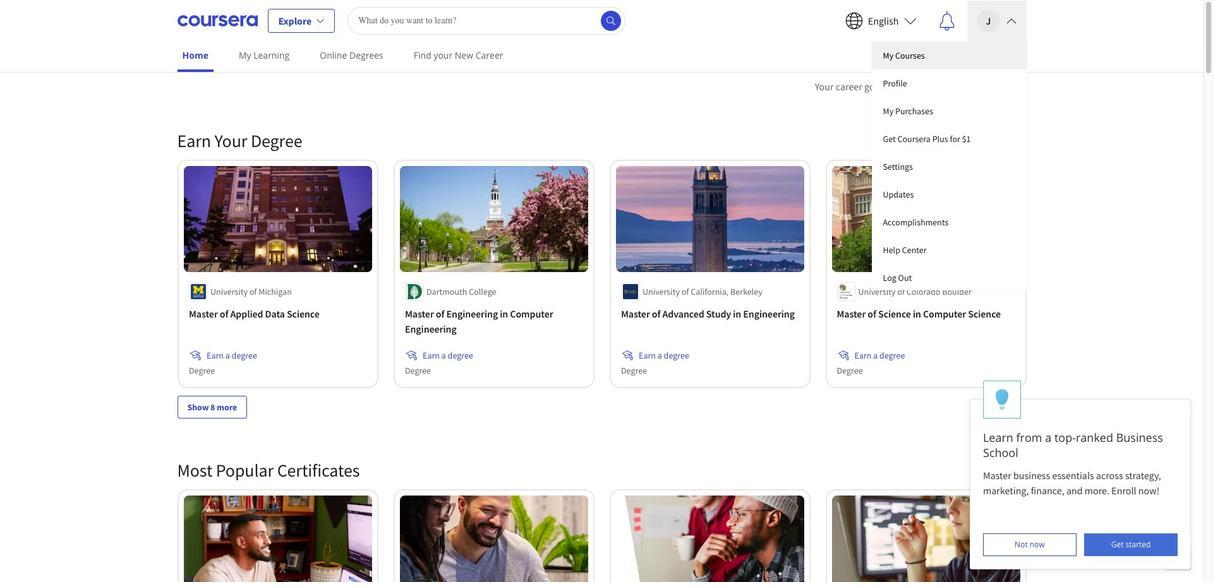 Task type: locate. For each thing, give the bounding box(es) containing it.
master for master of applied data science
[[189, 307, 218, 320]]

university down log
[[858, 286, 896, 297]]

your career goal is pending
[[815, 80, 930, 93]]

1 degree from the left
[[231, 350, 257, 361]]

science
[[287, 307, 319, 320], [878, 307, 911, 320], [968, 307, 1001, 320]]

university up advanced
[[642, 286, 680, 297]]

science right "data"
[[287, 307, 319, 320]]

computer
[[510, 307, 553, 320], [923, 307, 966, 320]]

1 computer from the left
[[510, 307, 553, 320]]

1 horizontal spatial your
[[815, 80, 834, 93]]

learning
[[254, 49, 290, 61]]

find your new career
[[414, 49, 503, 61]]

2 degree from the left
[[447, 350, 473, 361]]

main content
[[0, 64, 1204, 583]]

my learning
[[239, 49, 290, 61]]

master for master of engineering in computer engineering
[[405, 307, 434, 320]]

earn for master of advanced study in engineering
[[639, 350, 656, 361]]

science down the university of colorado boulder at right
[[878, 307, 911, 320]]

my left courses
[[883, 50, 894, 61]]

of up advanced
[[681, 286, 689, 297]]

of inside master of engineering in computer engineering
[[436, 307, 444, 320]]

of for advanced
[[652, 307, 660, 320]]

1 in from the left
[[500, 307, 508, 320]]

master inside master of engineering in computer engineering
[[405, 307, 434, 320]]

0 vertical spatial your
[[815, 80, 834, 93]]

0 horizontal spatial computer
[[510, 307, 553, 320]]

and
[[1067, 485, 1083, 497]]

8
[[210, 402, 215, 413]]

0 horizontal spatial get
[[883, 133, 896, 144]]

business
[[1013, 469, 1050, 482]]

master inside master business essentials across strategy, marketing, finance, and more. enroll now!
[[983, 469, 1011, 482]]

earn a degree down master of engineering in computer engineering
[[422, 350, 473, 361]]

learn
[[983, 430, 1013, 445]]

degrees
[[349, 49, 383, 61]]

get for get started
[[1111, 540, 1124, 550]]

now
[[1030, 540, 1045, 550]]

of down log out
[[897, 286, 905, 297]]

my
[[239, 49, 251, 61], [883, 50, 894, 61], [883, 105, 894, 117]]

1 vertical spatial your
[[215, 130, 247, 152]]

degree for master of engineering in computer engineering
[[405, 365, 431, 376]]

of left advanced
[[652, 307, 660, 320]]

2 university from the left
[[642, 286, 680, 297]]

1 horizontal spatial university
[[642, 286, 680, 297]]

find your new career link
[[409, 41, 508, 70]]

accomplishments
[[883, 216, 949, 228]]

goal
[[864, 80, 882, 93]]

most popular certificates collection element
[[170, 439, 1034, 583]]

get coursera plus for $1
[[883, 133, 971, 144]]

of for michigan
[[249, 286, 256, 297]]

2 computer from the left
[[923, 307, 966, 320]]

2 science from the left
[[878, 307, 911, 320]]

dartmouth
[[426, 286, 467, 297]]

earn for master of science in computer science
[[855, 350, 872, 361]]

earn a degree down master of science in computer science
[[855, 350, 905, 361]]

find
[[414, 49, 431, 61]]

master of advanced study in engineering link
[[621, 306, 799, 321]]

enroll
[[1112, 485, 1137, 497]]

earn a degree for applied
[[206, 350, 257, 361]]

engineering down dartmouth
[[405, 323, 456, 335]]

3 university from the left
[[858, 286, 896, 297]]

updates link
[[872, 180, 1026, 208]]

finance,
[[1031, 485, 1065, 497]]

of down the university of colorado boulder at right
[[868, 307, 876, 320]]

2 earn a degree from the left
[[422, 350, 473, 361]]

3 in from the left
[[913, 307, 921, 320]]

get left coursera
[[883, 133, 896, 144]]

1 horizontal spatial get
[[1111, 540, 1124, 550]]

master of applied data science
[[189, 307, 319, 320]]

engineering for master of engineering in computer engineering
[[405, 323, 456, 335]]

earn a degree down advanced
[[639, 350, 689, 361]]

a for applied
[[225, 350, 230, 361]]

in inside master of engineering in computer engineering
[[500, 307, 508, 320]]

3 earn a degree from the left
[[639, 350, 689, 361]]

university up applied
[[210, 286, 247, 297]]

most popular certificates
[[177, 459, 360, 482]]

degree for advanced
[[664, 350, 689, 361]]

get inside j menu
[[883, 133, 896, 144]]

1 horizontal spatial in
[[733, 307, 741, 320]]

purchases
[[895, 105, 933, 117]]

pending
[[893, 80, 930, 93]]

lightbulb tip image
[[995, 389, 1009, 411]]

earn for master of engineering in computer engineering
[[422, 350, 439, 361]]

4 earn a degree from the left
[[855, 350, 905, 361]]

log out button
[[872, 264, 1026, 290]]

new
[[455, 49, 473, 61]]

0 horizontal spatial in
[[500, 307, 508, 320]]

degree for engineering
[[447, 350, 473, 361]]

master
[[189, 307, 218, 320], [405, 307, 434, 320], [621, 307, 650, 320], [837, 307, 866, 320], [983, 469, 1011, 482]]

1 horizontal spatial computer
[[923, 307, 966, 320]]

my left learning
[[239, 49, 251, 61]]

0 horizontal spatial university
[[210, 286, 247, 297]]

of
[[249, 286, 256, 297], [681, 286, 689, 297], [897, 286, 905, 297], [219, 307, 228, 320], [436, 307, 444, 320], [652, 307, 660, 320], [868, 307, 876, 320]]

of left applied
[[219, 307, 228, 320]]

of for colorado
[[897, 286, 905, 297]]

degree down advanced
[[664, 350, 689, 361]]

explore
[[278, 14, 312, 27]]

degree for applied
[[231, 350, 257, 361]]

master for master business essentials across strategy, marketing, finance, and more. enroll now!
[[983, 469, 1011, 482]]

1 vertical spatial get
[[1111, 540, 1124, 550]]

from
[[1016, 430, 1042, 445]]

your
[[815, 80, 834, 93], [215, 130, 247, 152]]

a for science
[[873, 350, 878, 361]]

get
[[883, 133, 896, 144], [1111, 540, 1124, 550]]

of left michigan
[[249, 286, 256, 297]]

get inside alice element
[[1111, 540, 1124, 550]]

get left started
[[1111, 540, 1124, 550]]

2 in from the left
[[733, 307, 741, 320]]

of down dartmouth
[[436, 307, 444, 320]]

show 8 more
[[187, 402, 237, 413]]

earn a degree down applied
[[206, 350, 257, 361]]

log out
[[883, 272, 912, 283]]

degree for master of applied data science
[[189, 365, 215, 376]]

earn
[[177, 130, 211, 152], [206, 350, 223, 361], [422, 350, 439, 361], [639, 350, 656, 361], [855, 350, 872, 361]]

master for master of science in computer science
[[837, 307, 866, 320]]

earn your degree collection element
[[170, 109, 1034, 439]]

university of colorado boulder
[[858, 286, 972, 297]]

online degrees link
[[315, 41, 388, 70]]

science down 'boulder'
[[968, 307, 1001, 320]]

my for my purchases
[[883, 105, 894, 117]]

california,
[[690, 286, 728, 297]]

1 university from the left
[[210, 286, 247, 297]]

in for master of science in computer science
[[913, 307, 921, 320]]

english
[[868, 14, 899, 27]]

is
[[884, 80, 891, 93]]

log
[[883, 272, 896, 283]]

my courses
[[883, 50, 925, 61]]

j
[[986, 14, 991, 27]]

help
[[883, 244, 900, 256]]

4 degree from the left
[[880, 350, 905, 361]]

degree down master of science in computer science
[[880, 350, 905, 361]]

2 horizontal spatial in
[[913, 307, 921, 320]]

earn a degree
[[206, 350, 257, 361], [422, 350, 473, 361], [639, 350, 689, 361], [855, 350, 905, 361]]

university
[[210, 286, 247, 297], [642, 286, 680, 297], [858, 286, 896, 297]]

degree down master of engineering in computer engineering
[[447, 350, 473, 361]]

my purchases link
[[872, 97, 1026, 125]]

popular
[[216, 459, 274, 482]]

1 earn a degree from the left
[[206, 350, 257, 361]]

of for california,
[[681, 286, 689, 297]]

courses
[[895, 50, 925, 61]]

career
[[476, 49, 503, 61]]

university of michigan
[[210, 286, 291, 297]]

2 horizontal spatial university
[[858, 286, 896, 297]]

2 horizontal spatial science
[[968, 307, 1001, 320]]

degree down applied
[[231, 350, 257, 361]]

computer inside master of engineering in computer engineering
[[510, 307, 553, 320]]

a inside 'learn from a top-ranked business school'
[[1045, 430, 1052, 445]]

3 degree from the left
[[664, 350, 689, 361]]

berkeley
[[730, 286, 762, 297]]

0 vertical spatial get
[[883, 133, 896, 144]]

ranked
[[1076, 430, 1113, 445]]

profile
[[883, 77, 907, 89]]

None search field
[[348, 7, 626, 34]]

michigan
[[258, 286, 291, 297]]

coursera image
[[177, 10, 257, 31]]

a
[[225, 350, 230, 361], [441, 350, 446, 361], [657, 350, 662, 361], [873, 350, 878, 361], [1045, 430, 1052, 445]]

in
[[500, 307, 508, 320], [733, 307, 741, 320], [913, 307, 921, 320]]

1 horizontal spatial science
[[878, 307, 911, 320]]

online
[[320, 49, 347, 61]]

my down is
[[883, 105, 894, 117]]

earn for master of applied data science
[[206, 350, 223, 361]]

engineering down berkeley
[[743, 307, 795, 320]]

engineering down college
[[446, 307, 498, 320]]

advanced
[[662, 307, 704, 320]]

show
[[187, 402, 209, 413]]

0 horizontal spatial science
[[287, 307, 319, 320]]



Task type: vqa. For each thing, say whether or not it's contained in the screenshot.
Lightbulb tip Icon
yes



Task type: describe. For each thing, give the bounding box(es) containing it.
show 8 more button
[[177, 396, 247, 419]]

more
[[217, 402, 237, 413]]

boulder
[[942, 286, 972, 297]]

business
[[1116, 430, 1163, 445]]

computer for science
[[923, 307, 966, 320]]

settings link
[[872, 153, 1026, 180]]

my courses link
[[872, 41, 1026, 69]]

applied
[[230, 307, 263, 320]]

now!
[[1139, 485, 1160, 497]]

help center image
[[1171, 550, 1186, 565]]

not now button
[[983, 534, 1077, 557]]

essentials
[[1052, 469, 1094, 482]]

learn from a top-ranked business school
[[983, 430, 1163, 461]]

master of advanced study in engineering
[[621, 307, 795, 320]]

my purchases
[[883, 105, 933, 117]]

earn your degree
[[177, 130, 302, 152]]

of for science
[[868, 307, 876, 320]]

in for master of engineering in computer engineering
[[500, 307, 508, 320]]

earn a degree for engineering
[[422, 350, 473, 361]]

marketing,
[[983, 485, 1029, 497]]

your
[[434, 49, 453, 61]]

colorado
[[907, 286, 940, 297]]

college
[[469, 286, 496, 297]]

accomplishments link
[[872, 208, 1026, 236]]

my learning link
[[234, 41, 295, 70]]

profile link
[[872, 69, 1026, 97]]

university for applied
[[210, 286, 247, 297]]

get started
[[1111, 540, 1151, 550]]

top-
[[1055, 430, 1076, 445]]

of for engineering
[[436, 307, 444, 320]]

career
[[836, 80, 862, 93]]

$1
[[962, 133, 971, 144]]

study
[[706, 307, 731, 320]]

smile image
[[841, 197, 856, 212]]

my for my courses
[[883, 50, 894, 61]]

center
[[902, 244, 927, 256]]

online degrees
[[320, 49, 383, 61]]

0 horizontal spatial your
[[215, 130, 247, 152]]

3 science from the left
[[968, 307, 1001, 320]]

degree for master of science in computer science
[[837, 365, 863, 376]]

not now
[[1015, 540, 1045, 550]]

most
[[177, 459, 212, 482]]

plus
[[932, 133, 948, 144]]

a for engineering
[[441, 350, 446, 361]]

help center link
[[872, 236, 1026, 264]]

started
[[1126, 540, 1151, 550]]

get coursera plus for $1 link
[[872, 125, 1026, 153]]

repeat image
[[841, 174, 856, 189]]

home
[[182, 49, 208, 61]]

What do you want to learn? text field
[[348, 7, 626, 34]]

master of engineering in computer engineering
[[405, 307, 553, 335]]

of for applied
[[219, 307, 228, 320]]

alice element
[[970, 381, 1191, 570]]

data
[[265, 307, 285, 320]]

a for advanced
[[657, 350, 662, 361]]

my for my learning
[[239, 49, 251, 61]]

updates
[[883, 189, 914, 200]]

school
[[983, 445, 1018, 461]]

master of science in computer science link
[[837, 306, 1015, 321]]

engineering for master of advanced study in engineering
[[743, 307, 795, 320]]

earn a degree for advanced
[[639, 350, 689, 361]]

degree for science
[[880, 350, 905, 361]]

master of applied data science link
[[189, 306, 367, 321]]

home link
[[177, 41, 214, 72]]

master business essentials across strategy, marketing, finance, and more. enroll now!
[[983, 469, 1163, 497]]

line chart image
[[841, 151, 856, 166]]

across
[[1096, 469, 1123, 482]]

j menu
[[872, 41, 1026, 290]]

not
[[1015, 540, 1028, 550]]

english button
[[835, 0, 927, 41]]

dartmouth college
[[426, 286, 496, 297]]

j button
[[967, 0, 1026, 41]]

computer for engineering
[[510, 307, 553, 320]]

more.
[[1085, 485, 1110, 497]]

master of engineering in computer engineering link
[[405, 306, 583, 337]]

get for get coursera plus for $1
[[883, 133, 896, 144]]

earn a degree for science
[[855, 350, 905, 361]]

get started link
[[1084, 534, 1178, 557]]

master for master of advanced study in engineering
[[621, 307, 650, 320]]

degree for master of advanced study in engineering
[[621, 365, 647, 376]]

certificates
[[277, 459, 360, 482]]

for
[[950, 133, 960, 144]]

coursera
[[898, 133, 931, 144]]

master of science in computer science
[[837, 307, 1001, 320]]

out
[[898, 272, 912, 283]]

university for science
[[858, 286, 896, 297]]

university for advanced
[[642, 286, 680, 297]]

1 science from the left
[[287, 307, 319, 320]]

explore button
[[268, 9, 335, 33]]

university of california, berkeley
[[642, 286, 762, 297]]

help center
[[883, 244, 927, 256]]

strategy,
[[1125, 469, 1161, 482]]

settings
[[883, 161, 913, 172]]

main content containing earn your degree
[[0, 64, 1204, 583]]



